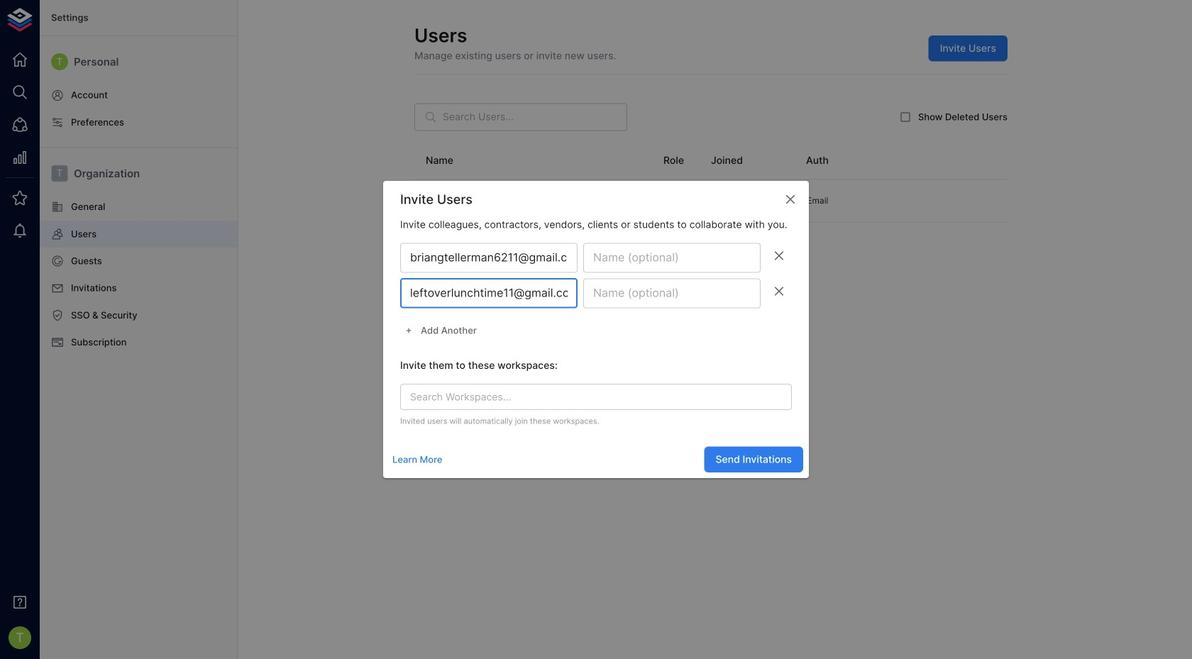 Task type: describe. For each thing, give the bounding box(es) containing it.
email address text field for name (optional) text field
[[400, 279, 578, 309]]

email address text field for name (optional) text box
[[400, 243, 578, 273]]

Search Workspaces... text field
[[405, 388, 765, 406]]



Task type: vqa. For each thing, say whether or not it's contained in the screenshot.
the middle Favorite image
no



Task type: locate. For each thing, give the bounding box(es) containing it.
0 vertical spatial email address text field
[[400, 243, 578, 273]]

1 vertical spatial email address text field
[[400, 279, 578, 309]]

dialog
[[383, 181, 809, 478]]

Email Address text field
[[400, 243, 578, 273], [400, 279, 578, 309]]

Name (optional) text field
[[584, 243, 761, 273]]

2 email address text field from the top
[[400, 279, 578, 309]]

1 email address text field from the top
[[400, 243, 578, 273]]

Name (optional) text field
[[584, 279, 761, 309]]

Search Users... text field
[[443, 103, 628, 131]]



